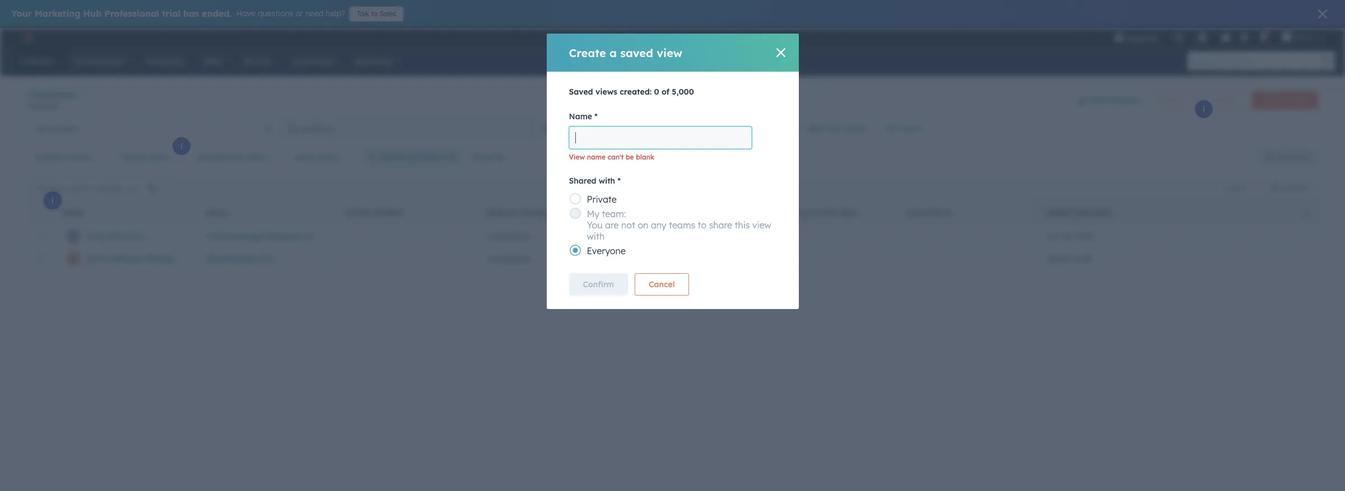 Task type: locate. For each thing, give the bounding box(es) containing it.
all down 2 records
[[36, 124, 45, 134]]

2 press to sort. image from the left
[[319, 208, 323, 216]]

last for last activity date (edt)
[[766, 209, 783, 217]]

create for create contact
[[1262, 96, 1283, 104]]

name up unassigned contacts
[[569, 112, 592, 122]]

1 horizontal spatial last
[[766, 209, 783, 217]]

prev button
[[587, 275, 630, 289]]

trial
[[162, 8, 181, 19]]

1 press to sort. element from the left
[[178, 208, 183, 218]]

create down the all contacts button
[[121, 152, 147, 163]]

export button
[[1218, 181, 1254, 195]]

columns
[[1282, 184, 1309, 192]]

unassigned button for bh@hubspot.com
[[473, 248, 613, 270]]

1 vertical spatial with
[[587, 231, 605, 242]]

name down search name, phone, email addresses, or company search box in the left top of the page
[[63, 209, 83, 217]]

1 horizontal spatial date
[[1074, 209, 1092, 217]]

1 vertical spatial close image
[[776, 48, 785, 57]]

2 (edt) from the left
[[1094, 209, 1112, 217]]

1 contacts from the left
[[47, 124, 79, 134]]

2 contacts from the left
[[301, 124, 333, 134]]

view inside my team: you are not on any teams to share this view with
[[753, 220, 772, 231]]

4 press to sort. element from the left
[[879, 208, 883, 218]]

2 press to sort. image from the left
[[1019, 208, 1023, 216]]

contacts up name
[[586, 124, 618, 134]]

to left share
[[698, 220, 707, 231]]

0 vertical spatial last
[[196, 152, 212, 163]]

0 horizontal spatial all
[[36, 124, 45, 134]]

1 vertical spatial i button
[[173, 137, 191, 155]]

with
[[599, 176, 615, 186], [587, 231, 605, 242]]

team:
[[602, 208, 626, 220]]

1 vertical spatial contact
[[486, 209, 518, 217]]

5 press to sort. element from the left
[[1019, 208, 1023, 218]]

0 vertical spatial lead
[[294, 152, 313, 163]]

unassigned contacts
[[540, 124, 618, 134]]

1 vertical spatial contact owner
[[486, 209, 546, 217]]

views
[[596, 87, 618, 97], [899, 123, 921, 133]]

0 horizontal spatial i
[[52, 196, 54, 206]]

Search HubSpot search field
[[1188, 52, 1325, 71]]

last activity date button
[[189, 146, 280, 169]]

create left a on the top left of page
[[569, 46, 606, 60]]

my team: you are not on any teams to share this view with
[[587, 208, 772, 242]]

lead left the status
[[906, 209, 924, 217]]

3 press to sort. image from the left
[[879, 208, 883, 216]]

clear all button
[[464, 146, 512, 169]]

date up oct 24, 2023
[[1074, 209, 1092, 217]]

pagination navigation
[[587, 275, 689, 289]]

2 vertical spatial unassigned
[[487, 254, 530, 264]]

date down the all contacts button
[[149, 152, 167, 163]]

create left contact
[[1262, 96, 1283, 104]]

0 vertical spatial i button
[[1195, 100, 1213, 118]]

contact owner
[[34, 152, 92, 163], [486, 209, 546, 217]]

brian
[[87, 254, 108, 264]]

robinsongreg175@gmail.com
[[207, 231, 321, 241]]

my contacts
[[288, 124, 333, 134]]

primary company column header
[[613, 201, 754, 225]]

last
[[196, 152, 212, 163], [766, 209, 783, 217]]

all for all views
[[887, 123, 897, 133]]

create for create a saved view
[[569, 46, 606, 60]]

1 vertical spatial name
[[63, 209, 83, 217]]

oct 24, 2023
[[1047, 231, 1093, 241]]

last activity date (edt)
[[766, 209, 858, 217]]

3 contacts from the left
[[586, 124, 618, 134]]

notifications image
[[1259, 33, 1269, 43]]

0 vertical spatial unassigned
[[540, 124, 584, 134]]

oct
[[1047, 231, 1060, 241]]

2 vertical spatial i button
[[44, 192, 62, 210]]

unassigned button
[[473, 225, 613, 248], [473, 248, 613, 270]]

create inside popup button
[[121, 152, 147, 163]]

0 vertical spatial i
[[1203, 104, 1205, 114]]

1 vertical spatial unassigned
[[487, 231, 530, 241]]

1 horizontal spatial lead
[[906, 209, 924, 217]]

1 horizontal spatial contact owner
[[486, 209, 546, 217]]

0 horizontal spatial press to sort. image
[[178, 208, 183, 216]]

views right 'saved'
[[596, 87, 618, 97]]

contact owner inside contact owner "popup button"
[[34, 152, 92, 163]]

2 date from the left
[[247, 152, 265, 163]]

0 vertical spatial name
[[569, 112, 592, 122]]

brian halligan (sample contact)
[[87, 254, 214, 264]]

share
[[709, 220, 732, 231]]

0 horizontal spatial last
[[196, 152, 212, 163]]

0 horizontal spatial i button
[[44, 192, 62, 210]]

press to sort. element for last activity date (edt)
[[879, 208, 883, 218]]

2 horizontal spatial all
[[887, 123, 897, 133]]

2 press to sort. element from the left
[[319, 208, 323, 218]]

views right (3/5)
[[899, 123, 921, 133]]

view inside button
[[1295, 153, 1309, 161]]

name
[[587, 153, 606, 161]]

last activity date
[[196, 152, 265, 163]]

2 vertical spatial i
[[52, 196, 54, 206]]

i
[[1203, 104, 1205, 114], [180, 141, 183, 151], [52, 196, 54, 206]]

2023 right 24, at the right of the page
[[1076, 231, 1093, 241]]

3 press to sort. element from the left
[[599, 208, 603, 218]]

views for saved
[[596, 87, 618, 97]]

everyone
[[587, 245, 626, 257]]

records
[[33, 102, 58, 110]]

create inside button
[[1262, 96, 1283, 104]]

2 records
[[27, 102, 58, 110]]

press to sort. image left "phone"
[[319, 208, 323, 216]]

2 horizontal spatial i button
[[1195, 100, 1213, 118]]

0 vertical spatial my
[[288, 124, 299, 134]]

create for create date
[[121, 152, 147, 163]]

primary company
[[626, 209, 694, 217]]

0 vertical spatial owner
[[67, 152, 92, 163]]

questions
[[258, 8, 293, 18]]

1 horizontal spatial contact
[[486, 209, 518, 217]]

add view (3/5)
[[808, 123, 865, 133]]

1 unassigned button from the top
[[473, 225, 613, 248]]

0 horizontal spatial contact owner
[[34, 152, 92, 163]]

0 horizontal spatial close image
[[776, 48, 785, 57]]

1 press to sort. image from the left
[[599, 208, 603, 216]]

contacts down records
[[47, 124, 79, 134]]

with up everyone
[[587, 231, 605, 242]]

last inside popup button
[[196, 152, 212, 163]]

search image
[[1322, 57, 1330, 65]]

0 horizontal spatial to
[[371, 10, 378, 18]]

1 horizontal spatial date
[[247, 152, 265, 163]]

5,000
[[672, 87, 694, 97]]

press to sort. image left email
[[178, 208, 183, 216]]

view inside popup button
[[825, 123, 843, 133]]

1 horizontal spatial name
[[569, 112, 592, 122]]

0 vertical spatial to
[[371, 10, 378, 18]]

0 horizontal spatial contact
[[34, 152, 65, 163]]

import button
[[1204, 91, 1246, 109]]

menu item
[[1166, 28, 1168, 46]]

0 horizontal spatial my
[[288, 124, 299, 134]]

view right saved
[[657, 46, 683, 60]]

1 horizontal spatial press to sort. image
[[1019, 208, 1023, 216]]

contacts up lead status
[[301, 124, 333, 134]]

0 vertical spatial close image
[[1319, 10, 1328, 18]]

press to sort. image left lead status
[[879, 208, 883, 216]]

press to sort. image for last activity date (edt)
[[879, 208, 883, 216]]

1 horizontal spatial i
[[180, 141, 183, 151]]

date right activity
[[820, 209, 838, 217]]

24,
[[1062, 231, 1073, 241]]

1 vertical spatial my
[[587, 208, 600, 220]]

view right add
[[825, 123, 843, 133]]

all right (3/5)
[[887, 123, 897, 133]]

date
[[149, 152, 167, 163], [247, 152, 265, 163]]

help button
[[1217, 28, 1236, 46]]

2 unassigned button from the top
[[473, 248, 613, 270]]

my down private
[[587, 208, 600, 220]]

None text field
[[569, 127, 752, 149]]

my inside button
[[288, 124, 299, 134]]

21,
[[1063, 254, 1073, 264]]

2023 right 21,
[[1075, 254, 1093, 264]]

1 horizontal spatial (edt)
[[1094, 209, 1112, 217]]

create a saved view dialog
[[547, 34, 799, 309]]

sales
[[380, 10, 396, 18]]

1 vertical spatial lead
[[906, 209, 924, 217]]

owner
[[67, 152, 92, 163], [520, 209, 546, 217]]

add view (3/5) button
[[788, 117, 879, 140]]

0 vertical spatial 2023
[[1076, 231, 1093, 241]]

1 vertical spatial last
[[766, 209, 783, 217]]

sep
[[1047, 254, 1061, 264]]

lead left status
[[294, 152, 313, 163]]

my for my contacts
[[288, 124, 299, 134]]

0 horizontal spatial lead
[[294, 152, 313, 163]]

email
[[206, 209, 228, 217]]

0 vertical spatial contact owner
[[34, 152, 92, 163]]

cancel
[[649, 280, 675, 290]]

not
[[622, 220, 635, 231]]

i down contact owner "popup button"
[[52, 196, 54, 206]]

0 horizontal spatial (edt)
[[840, 209, 858, 217]]

press to sort. element for email
[[319, 208, 323, 218]]

lead inside popup button
[[294, 152, 313, 163]]

lead
[[294, 152, 313, 163], [906, 209, 924, 217]]

2023 for oct 24, 2023
[[1076, 231, 1093, 241]]

robinsongreg175@gmail.com link
[[207, 231, 321, 241]]

0 horizontal spatial date
[[149, 152, 167, 163]]

last left activity
[[766, 209, 783, 217]]

view name can't be blank
[[569, 153, 655, 161]]

number
[[372, 209, 402, 217]]

2 horizontal spatial press to sort. image
[[879, 208, 883, 216]]

my inside my team: you are not on any teams to share this view with
[[587, 208, 600, 220]]

2023
[[1076, 231, 1093, 241], [1075, 254, 1093, 264]]

i button down contact owner "popup button"
[[44, 192, 62, 210]]

press to sort. image
[[599, 208, 603, 216], [1019, 208, 1023, 216]]

press to sort. element
[[178, 208, 183, 218], [319, 208, 323, 218], [599, 208, 603, 218], [879, 208, 883, 218], [1019, 208, 1023, 218]]

1 vertical spatial to
[[698, 220, 707, 231]]

-- button for oct
[[893, 225, 1033, 248]]

0 horizontal spatial date
[[820, 209, 838, 217]]

save
[[1277, 153, 1293, 161]]

upgrade
[[1127, 34, 1158, 43]]

unassigned
[[540, 124, 584, 134], [487, 231, 530, 241], [487, 254, 530, 264]]

to
[[371, 10, 378, 18], [698, 220, 707, 231]]

0 horizontal spatial contacts
[[47, 124, 79, 134]]

close image
[[1319, 10, 1328, 18], [776, 48, 785, 57]]

greg robinson image
[[1282, 32, 1292, 42]]

2 date from the left
[[1074, 209, 1092, 217]]

0 horizontal spatial press to sort. image
[[599, 208, 603, 216]]

0 horizontal spatial views
[[596, 87, 618, 97]]

last left "activity"
[[196, 152, 212, 163]]

create for create date (edt)
[[1046, 209, 1072, 217]]

view right the save
[[1295, 153, 1309, 161]]

help?
[[326, 8, 345, 18]]

1 horizontal spatial to
[[698, 220, 707, 231]]

descending sort. press to sort ascending. image
[[1304, 208, 1308, 216]]

i button right the create date
[[173, 137, 191, 155]]

talk to sales button
[[350, 7, 404, 21]]

1 horizontal spatial close image
[[1319, 10, 1328, 18]]

all contacts button
[[27, 117, 279, 140]]

all right clear
[[495, 152, 505, 163]]

1 vertical spatial i
[[180, 141, 183, 151]]

(1)
[[447, 152, 457, 163]]

with left * at the top
[[599, 176, 615, 186]]

1 vertical spatial 2023
[[1075, 254, 1093, 264]]

0 vertical spatial contact
[[34, 152, 65, 163]]

0 horizontal spatial owner
[[67, 152, 92, 163]]

my up lead status
[[288, 124, 299, 134]]

name inside create a saved view dialog
[[569, 112, 592, 122]]

press to sort. image for email
[[319, 208, 323, 216]]

0 horizontal spatial name
[[63, 209, 83, 217]]

i right actions "popup button"
[[1203, 104, 1205, 114]]

i down the all contacts button
[[180, 141, 183, 151]]

0 vertical spatial with
[[599, 176, 615, 186]]

views inside create a saved view dialog
[[596, 87, 618, 97]]

menu
[[1107, 28, 1332, 46]]

primary
[[626, 209, 658, 217]]

1 horizontal spatial press to sort. image
[[319, 208, 323, 216]]

(edt)
[[840, 209, 858, 217], [1094, 209, 1112, 217]]

to right talk
[[371, 10, 378, 18]]

(3/5)
[[846, 123, 865, 133]]

create up oct
[[1046, 209, 1072, 217]]

2 horizontal spatial i
[[1203, 104, 1205, 114]]

i button left import
[[1195, 100, 1213, 118]]

lead status
[[294, 152, 340, 163]]

1 horizontal spatial views
[[899, 123, 921, 133]]

date right "activity"
[[247, 152, 265, 163]]

on
[[638, 220, 649, 231]]

--
[[347, 231, 353, 241], [627, 231, 633, 241], [907, 231, 913, 241], [627, 254, 633, 264], [907, 254, 913, 264]]

1 horizontal spatial contacts
[[301, 124, 333, 134]]

filters
[[422, 152, 444, 163]]

1 date from the left
[[820, 209, 838, 217]]

1 horizontal spatial my
[[587, 208, 600, 220]]

name element
[[569, 126, 776, 150]]

hubspot image
[[20, 30, 34, 44]]

contact)
[[181, 254, 214, 264]]

2 horizontal spatial contacts
[[586, 124, 618, 134]]

create inside dialog
[[569, 46, 606, 60]]

upgrade image
[[1115, 33, 1125, 43]]

view right this
[[753, 220, 772, 231]]

1 horizontal spatial i button
[[173, 137, 191, 155]]

press to sort. image
[[178, 208, 183, 216], [319, 208, 323, 216], [879, 208, 883, 216]]

i for the topmost i button
[[1203, 104, 1205, 114]]

0 vertical spatial views
[[596, 87, 618, 97]]

confirm button
[[569, 273, 628, 296]]

1 vertical spatial views
[[899, 123, 921, 133]]

hubspot link
[[13, 30, 42, 44]]

need
[[305, 8, 324, 18]]

1 vertical spatial owner
[[520, 209, 546, 217]]



Task type: describe. For each thing, give the bounding box(es) containing it.
all views
[[887, 123, 921, 133]]

music button
[[1275, 28, 1331, 46]]

shared with *
[[569, 176, 621, 186]]

help image
[[1221, 33, 1231, 43]]

view
[[569, 153, 585, 161]]

advanced filters (1) button
[[361, 146, 464, 169]]

shared
[[569, 176, 597, 186]]

to inside button
[[371, 10, 378, 18]]

company
[[660, 209, 694, 217]]

-- button for sep
[[893, 248, 1033, 270]]

have
[[236, 8, 256, 18]]

lead status button
[[287, 146, 355, 169]]

confirm
[[583, 280, 614, 290]]

bh@hubspot.com link
[[207, 254, 275, 264]]

your marketing hub professional trial has ended. have questions or need help?
[[11, 8, 345, 19]]

this
[[735, 220, 750, 231]]

none text field inside 'name' element
[[569, 127, 752, 149]]

of
[[662, 87, 670, 97]]

with inside my team: you are not on any teams to share this view with
[[587, 231, 605, 242]]

unassigned inside button
[[540, 124, 584, 134]]

1 date from the left
[[149, 152, 167, 163]]

advanced filters (1)
[[380, 152, 457, 163]]

create date
[[121, 152, 167, 163]]

contact owner button
[[27, 146, 107, 169]]

data quality
[[1090, 95, 1141, 105]]

contacts
[[27, 87, 77, 101]]

settings image
[[1240, 33, 1250, 43]]

i for the middle i button
[[180, 141, 183, 151]]

blank
[[636, 153, 655, 161]]

owner inside "popup button"
[[67, 152, 92, 163]]

unassigned contacts button
[[531, 117, 783, 140]]

or
[[295, 8, 303, 18]]

saved
[[569, 87, 593, 97]]

import
[[1214, 96, 1236, 104]]

add
[[808, 123, 823, 133]]

phone number
[[346, 209, 402, 217]]

contacts for unassigned contacts
[[586, 124, 618, 134]]

close image inside create a saved view dialog
[[776, 48, 785, 57]]

status
[[926, 209, 952, 217]]

2023 for sep 21, 2023
[[1075, 254, 1093, 264]]

marketplaces image
[[1197, 33, 1208, 43]]

can't
[[608, 153, 624, 161]]

all for all contacts
[[36, 124, 45, 134]]

created:
[[620, 87, 652, 97]]

music
[[1294, 33, 1314, 41]]

data
[[1090, 95, 1110, 105]]

contacts banner
[[27, 85, 1319, 117]]

my contacts button
[[279, 117, 531, 140]]

*
[[618, 176, 621, 186]]

brian halligan (sample contact) link
[[87, 254, 214, 264]]

a
[[610, 46, 617, 60]]

teams
[[669, 220, 696, 231]]

clear all
[[471, 152, 505, 163]]

activity
[[785, 209, 819, 217]]

i for i button to the bottom
[[52, 196, 54, 206]]

contact
[[1285, 96, 1309, 104]]

views for all
[[899, 123, 921, 133]]

unassigned for robinsongreg175@gmail.com
[[487, 231, 530, 241]]

descending sort. press to sort ascending. element
[[1304, 208, 1308, 218]]

unassigned button for robinsongreg175@gmail.com
[[473, 225, 613, 248]]

actions
[[1158, 96, 1181, 104]]

edit
[[1268, 184, 1280, 192]]

bh@hubspot.com
[[207, 254, 275, 264]]

create a saved view
[[569, 46, 683, 60]]

contact inside "popup button"
[[34, 152, 65, 163]]

edit columns button
[[1261, 181, 1316, 195]]

Search name, phone, email addresses, or company search field
[[30, 178, 166, 198]]

last for last activity date
[[196, 152, 212, 163]]

1 press to sort. image from the left
[[178, 208, 183, 216]]

(sample
[[146, 254, 178, 264]]

menu containing music
[[1107, 28, 1332, 46]]

robinsongreg175@gmail.com button
[[193, 225, 333, 248]]

talk
[[357, 10, 369, 18]]

my for my team: you are not on any teams to share this view with
[[587, 208, 600, 220]]

1 button
[[630, 275, 642, 289]]

sep 21, 2023
[[1047, 254, 1093, 264]]

lead status
[[906, 209, 952, 217]]

save view
[[1277, 153, 1309, 161]]

contacts for my contacts
[[301, 124, 333, 134]]

press to sort. element for contact owner
[[599, 208, 603, 218]]

talk to sales
[[357, 10, 396, 18]]

create date button
[[113, 146, 182, 169]]

save view button
[[1258, 149, 1319, 166]]

lead for lead status
[[906, 209, 924, 217]]

has
[[183, 8, 199, 19]]

contacts for all contacts
[[47, 124, 79, 134]]

calling icon button
[[1169, 30, 1189, 44]]

phone
[[346, 209, 370, 217]]

settings link
[[1238, 31, 1252, 43]]

prev
[[609, 277, 626, 287]]

ended.
[[202, 8, 232, 19]]

greg robinson link
[[87, 231, 144, 241]]

press to sort. image for lead status
[[1019, 208, 1023, 216]]

lead for lead status
[[294, 152, 313, 163]]

robinson
[[108, 231, 144, 241]]

private
[[587, 194, 617, 205]]

0
[[654, 87, 659, 97]]

marketplaces button
[[1191, 28, 1214, 46]]

1 horizontal spatial owner
[[520, 209, 546, 217]]

activity
[[215, 152, 245, 163]]

press to sort. element for lead status
[[1019, 208, 1023, 218]]

all contacts
[[36, 124, 79, 134]]

bh@hubspot.com button
[[193, 248, 333, 270]]

actions button
[[1148, 91, 1197, 109]]

data quality button
[[1071, 89, 1142, 111]]

shared with * element
[[569, 190, 776, 259]]

1 (edt) from the left
[[840, 209, 858, 217]]

1 horizontal spatial all
[[495, 152, 505, 163]]

are
[[605, 220, 619, 231]]

calling icon image
[[1174, 33, 1184, 43]]

create contact
[[1262, 96, 1309, 104]]

create date (edt)
[[1046, 209, 1112, 217]]

greg robinson
[[87, 231, 144, 241]]

press to sort. image for contact owner
[[599, 208, 603, 216]]

unassigned for bh@hubspot.com
[[487, 254, 530, 264]]

to inside my team: you are not on any teams to share this view with
[[698, 220, 707, 231]]

you
[[587, 220, 603, 231]]



Task type: vqa. For each thing, say whether or not it's contained in the screenshot.
with within the My team: You are not on any teams to share this view with
yes



